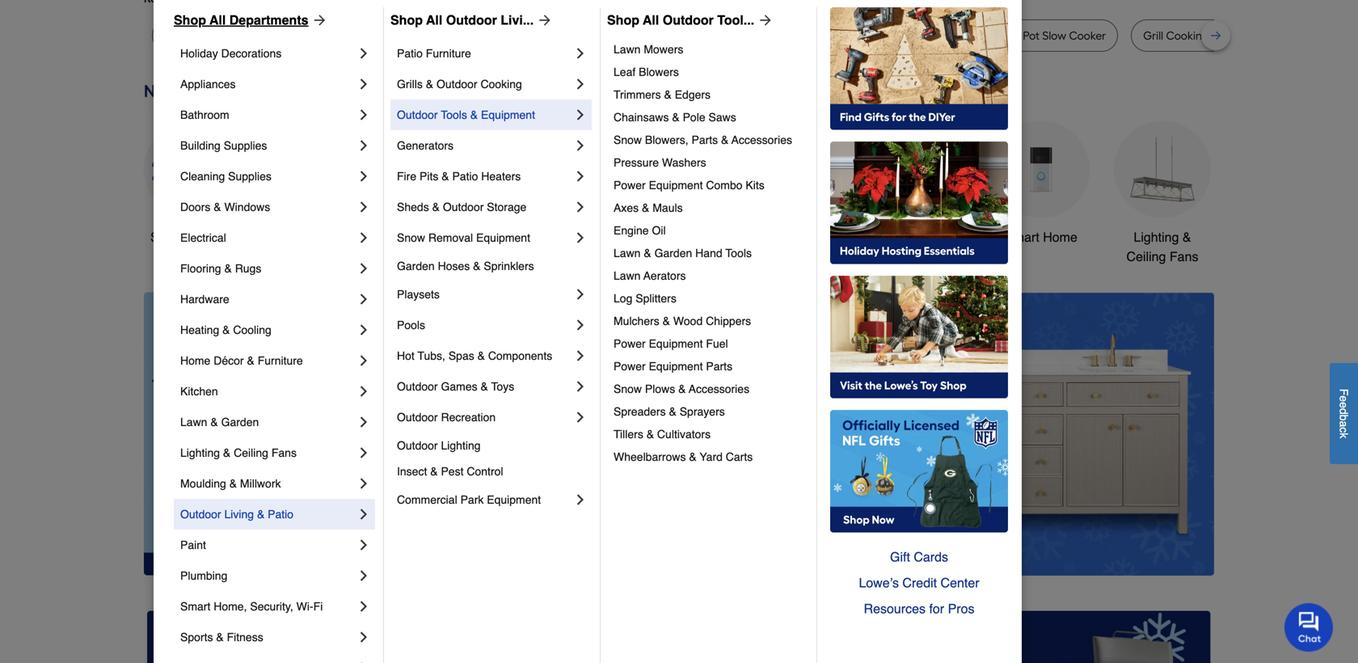 Task type: describe. For each thing, give the bounding box(es) containing it.
chevron right image for fire pits & patio heaters
[[573, 168, 589, 184]]

supplies for cleaning supplies
[[228, 170, 272, 183]]

departments
[[229, 13, 309, 27]]

chevron right image for outdoor living & patio
[[356, 506, 372, 522]]

chevron right image for holiday decorations
[[356, 45, 372, 61]]

grills & outdoor cooking
[[397, 78, 522, 91]]

leaf
[[614, 66, 636, 78]]

fire pits & patio heaters
[[397, 170, 521, 183]]

recommended searches for you heading
[[144, 0, 1215, 6]]

officially licensed n f l gifts. shop now. image
[[831, 410, 1008, 533]]

1 horizontal spatial furniture
[[426, 47, 471, 60]]

pot for crock pot cooking pot
[[779, 29, 796, 42]]

snow removal equipment
[[397, 231, 530, 244]]

all for shop all deals
[[184, 230, 198, 245]]

0 vertical spatial home
[[1043, 230, 1078, 245]]

power for power equipment combo kits
[[614, 179, 646, 192]]

garden for lawn & garden
[[221, 416, 259, 429]]

tools link
[[387, 121, 484, 247]]

chevron right image for sports & fitness
[[356, 629, 372, 645]]

0 horizontal spatial outdoor tools & equipment link
[[397, 99, 573, 130]]

& inside outdoor games & toys link
[[481, 380, 488, 393]]

chippers
[[706, 315, 751, 328]]

1 horizontal spatial outdoor tools & equipment link
[[750, 121, 848, 266]]

patio furniture
[[397, 47, 471, 60]]

electrical
[[180, 231, 226, 244]]

shop all outdoor tool...
[[607, 13, 755, 27]]

axes
[[614, 201, 639, 214]]

supplies for building supplies
[[224, 139, 267, 152]]

microwave countertop
[[484, 29, 602, 42]]

pot for crock pot slow cooker
[[1023, 29, 1040, 42]]

2 e from the top
[[1338, 402, 1351, 408]]

outdoor up warmer
[[663, 13, 714, 27]]

smart home link
[[993, 121, 1090, 247]]

up to 30 percent off select grills and accessories. image
[[874, 611, 1211, 663]]

heaters
[[481, 170, 521, 183]]

kitchen faucets link
[[629, 121, 726, 247]]

& inside chainsaws & pole saws link
[[672, 111, 680, 124]]

patio for outdoor living & patio
[[268, 508, 294, 521]]

up to 40 percent off select vanities. plus get free local delivery on select vanities. image
[[431, 292, 1215, 576]]

equipment inside outdoor tools & equipment
[[768, 249, 830, 264]]

grill
[[1144, 29, 1164, 42]]

cooking
[[481, 78, 522, 91]]

chevron right image for electrical
[[356, 230, 372, 246]]

1 horizontal spatial lighting & ceiling fans link
[[1114, 121, 1211, 266]]

crock pot
[[265, 29, 315, 42]]

& inside garden hoses & sprinklers link
[[473, 260, 481, 273]]

lawn for lawn mowers
[[614, 43, 641, 56]]

chevron right image for heating & cooling
[[356, 322, 372, 338]]

heating
[[180, 323, 219, 336]]

sheds & outdoor storage
[[397, 201, 527, 213]]

recreation
[[441, 411, 496, 424]]

shop all outdoor livi...
[[391, 13, 534, 27]]

power equipment fuel
[[614, 337, 728, 350]]

pot for instant pot
[[937, 29, 953, 42]]

chevron right image for outdoor recreation
[[573, 409, 589, 425]]

chevron right image for smart home, security, wi-fi
[[356, 598, 372, 615]]

flooring & rugs
[[180, 262, 262, 275]]

1 cooker from the left
[[191, 29, 228, 42]]

décor
[[214, 354, 244, 367]]

& inside moulding & millwork link
[[229, 477, 237, 490]]

warming
[[1255, 29, 1303, 42]]

log
[[614, 292, 633, 305]]

axes & mauls
[[614, 201, 683, 214]]

chevron right image for paint
[[356, 537, 372, 553]]

crock for crock pot
[[265, 29, 295, 42]]

chevron right image for lighting & ceiling fans
[[356, 445, 372, 461]]

2 slow from the left
[[383, 29, 407, 42]]

shop all deals
[[150, 230, 235, 245]]

chevron right image for hot tubs, spas & components
[[573, 348, 589, 364]]

gift cards
[[890, 550, 949, 564]]

playsets
[[397, 288, 440, 301]]

snow blowers, parts & accessories link
[[614, 129, 805, 151]]

washers
[[662, 156, 707, 169]]

sprayers
[[680, 405, 725, 418]]

1 e from the top
[[1338, 396, 1351, 402]]

trimmers
[[614, 88, 661, 101]]

& inside insect & pest control "link"
[[430, 465, 438, 478]]

outdoor living & patio
[[180, 508, 294, 521]]

triple
[[352, 29, 380, 42]]

millwork
[[240, 477, 281, 490]]

1 vertical spatial ceiling
[[234, 446, 268, 459]]

power for power equipment fuel
[[614, 337, 646, 350]]

home décor & furniture
[[180, 354, 303, 367]]

sports & fitness
[[180, 631, 263, 644]]

outdoor up patio furniture link
[[446, 13, 497, 27]]

decorations for holiday
[[221, 47, 282, 60]]

control
[[467, 465, 503, 478]]

arrow right image for shop all outdoor tool...
[[755, 12, 774, 28]]

tubs,
[[418, 349, 446, 362]]

christmas decorations link
[[508, 121, 605, 266]]

cleaning supplies link
[[180, 161, 356, 192]]

moulding & millwork link
[[180, 468, 356, 499]]

2 cooker from the left
[[409, 29, 446, 42]]

living
[[224, 508, 254, 521]]

1 horizontal spatial bathroom link
[[872, 121, 969, 247]]

chevron right image for patio furniture
[[573, 45, 589, 61]]

building
[[180, 139, 221, 152]]

shop for shop all outdoor livi...
[[391, 13, 423, 27]]

1 slow from the left
[[164, 29, 188, 42]]

for
[[930, 601, 945, 616]]

chevron right image for hardware
[[356, 291, 372, 307]]

sports & fitness link
[[180, 622, 356, 653]]

log splitters link
[[614, 287, 805, 310]]

mowers
[[644, 43, 684, 56]]

snow for snow plows & accessories
[[614, 383, 642, 395]]

shop all departments
[[174, 13, 309, 27]]

pressure washers link
[[614, 151, 805, 174]]

0 vertical spatial patio
[[397, 47, 423, 60]]

deals
[[201, 230, 235, 245]]

d
[[1338, 408, 1351, 415]]

& inside snow plows & accessories link
[[679, 383, 686, 395]]

cleaning supplies
[[180, 170, 272, 183]]

chevron right image for sheds & outdoor storage
[[573, 199, 589, 215]]

0 horizontal spatial bathroom link
[[180, 99, 356, 130]]

hand
[[696, 247, 723, 260]]

k
[[1338, 433, 1351, 439]]

engine
[[614, 224, 649, 237]]

appliances
[[180, 78, 236, 91]]

scroll to item #4 image
[[857, 546, 896, 553]]

snow for snow removal equipment
[[397, 231, 425, 244]]

rugs
[[235, 262, 262, 275]]

garden hoses & sprinklers
[[397, 260, 534, 273]]

tillers & cultivators link
[[614, 423, 805, 446]]

chevron right image for kitchen
[[356, 383, 372, 400]]

get up to 2 free select tools or batteries when you buy 1 with select purchases. image
[[147, 611, 485, 663]]

hoses
[[438, 260, 470, 273]]

0 vertical spatial lighting & ceiling fans
[[1127, 230, 1199, 264]]

patio for fire pits & patio heaters
[[452, 170, 478, 183]]

& inside sports & fitness link
[[216, 631, 224, 644]]

commercial park equipment
[[397, 493, 541, 506]]

all for shop all outdoor livi...
[[426, 13, 443, 27]]

& inside outdoor tools & equipment
[[837, 230, 845, 245]]

1 vertical spatial bathroom
[[892, 230, 948, 245]]

chevron right image for outdoor tools & equipment
[[573, 107, 589, 123]]

commercial park equipment link
[[397, 484, 573, 515]]

engine oil link
[[614, 219, 805, 242]]

plumbing
[[180, 569, 228, 582]]

kitchen for kitchen faucets
[[631, 230, 674, 245]]

plows
[[645, 383, 675, 395]]

2 horizontal spatial lighting
[[1134, 230, 1179, 245]]

lawn for lawn & garden hand tools
[[614, 247, 641, 260]]

leaf blowers link
[[614, 61, 805, 83]]

1 horizontal spatial outdoor tools & equipment
[[753, 230, 845, 264]]

equipment inside snow removal equipment link
[[476, 231, 530, 244]]

outdoor recreation link
[[397, 402, 573, 433]]

3 slow from the left
[[1043, 29, 1067, 42]]

shop all departments link
[[174, 11, 328, 30]]

3 cooker from the left
[[1069, 29, 1106, 42]]

2 horizontal spatial arrow right image
[[1185, 434, 1201, 450]]

outdoor lighting
[[397, 439, 481, 452]]

smart home, security, wi-fi link
[[180, 591, 356, 622]]

garden for lawn & garden hand tools
[[655, 247, 692, 260]]

crock pot cooking pot
[[747, 29, 861, 42]]

f e e d b a c k
[[1338, 389, 1351, 439]]

chevron right image for appliances
[[356, 76, 372, 92]]

rack
[[1306, 29, 1331, 42]]

mulchers & wood chippers
[[614, 315, 751, 328]]



Task type: vqa. For each thing, say whether or not it's contained in the screenshot.
2nd "serving"
no



Task type: locate. For each thing, give the bounding box(es) containing it.
0 horizontal spatial decorations
[[221, 47, 282, 60]]

home
[[1043, 230, 1078, 245], [180, 354, 211, 367]]

lawn inside lawn aerators link
[[614, 269, 641, 282]]

chevron right image for playsets
[[573, 286, 589, 302]]

2 vertical spatial power
[[614, 360, 646, 373]]

cooker up patio furniture
[[409, 29, 446, 42]]

building supplies
[[180, 139, 267, 152]]

& inside tillers & cultivators "link"
[[647, 428, 654, 441]]

outdoor up outdoor lighting
[[397, 411, 438, 424]]

2 horizontal spatial shop
[[607, 13, 640, 27]]

all inside shop all outdoor tool... link
[[643, 13, 659, 27]]

up to 35 percent off select small appliances. image
[[511, 611, 848, 663]]

arrow right image for shop all departments
[[309, 12, 328, 28]]

0 vertical spatial supplies
[[224, 139, 267, 152]]

crock for crock pot cooking pot
[[747, 29, 777, 42]]

1 vertical spatial fans
[[272, 446, 297, 459]]

snow
[[614, 133, 642, 146], [397, 231, 425, 244], [614, 383, 642, 395]]

doors
[[180, 201, 211, 213]]

power inside power equipment combo kits link
[[614, 179, 646, 192]]

shop up food
[[607, 13, 640, 27]]

arrow right image
[[534, 12, 553, 28]]

crock right instant pot
[[990, 29, 1021, 42]]

chainsaws & pole saws
[[614, 111, 737, 124]]

smart for smart home
[[1005, 230, 1040, 245]]

new deals every day during 25 days of deals image
[[144, 78, 1215, 105]]

lawn & garden
[[180, 416, 259, 429]]

lawn aerators link
[[614, 264, 805, 287]]

all for shop all outdoor tool...
[[643, 13, 659, 27]]

garden hoses & sprinklers link
[[397, 253, 589, 279]]

scroll to item #5 element
[[896, 545, 938, 554]]

all up patio furniture
[[426, 13, 443, 27]]

1 horizontal spatial garden
[[397, 260, 435, 273]]

decorations inside christmas decorations 'link'
[[522, 249, 591, 264]]

1 horizontal spatial bathroom
[[892, 230, 948, 245]]

& inside home décor & furniture link
[[247, 354, 255, 367]]

decorations
[[221, 47, 282, 60], [522, 249, 591, 264]]

chevron right image
[[356, 45, 372, 61], [573, 45, 589, 61], [356, 76, 372, 92], [573, 107, 589, 123], [356, 137, 372, 154], [573, 137, 589, 154], [356, 168, 372, 184], [356, 230, 372, 246], [573, 230, 589, 246], [573, 286, 589, 302], [573, 317, 589, 333], [356, 322, 372, 338], [573, 378, 589, 395], [356, 414, 372, 430], [356, 445, 372, 461], [356, 537, 372, 553], [356, 598, 372, 615], [356, 629, 372, 645], [356, 660, 372, 663]]

kitchen down axes & mauls
[[631, 230, 674, 245]]

kitchen
[[631, 230, 674, 245], [180, 385, 218, 398]]

& inside "mulchers & wood chippers" link
[[663, 315, 670, 328]]

outdoor tools & equipment link right combo
[[750, 121, 848, 266]]

appliances link
[[180, 69, 356, 99]]

edgers
[[675, 88, 711, 101]]

parts inside power equipment parts link
[[706, 360, 733, 373]]

garden down kitchen link
[[221, 416, 259, 429]]

yard
[[700, 450, 723, 463]]

1 vertical spatial kitchen
[[180, 385, 218, 398]]

e
[[1338, 396, 1351, 402], [1338, 402, 1351, 408]]

0 vertical spatial accessories
[[732, 133, 793, 146]]

lowe's
[[859, 575, 899, 590]]

outdoor down moulding
[[180, 508, 221, 521]]

power inside power equipment parts link
[[614, 360, 646, 373]]

trimmers & edgers link
[[614, 83, 805, 106]]

0 horizontal spatial garden
[[221, 416, 259, 429]]

1 vertical spatial supplies
[[228, 170, 272, 183]]

decorations inside holiday decorations link
[[221, 47, 282, 60]]

lawn up leaf
[[614, 43, 641, 56]]

chevron right image for cleaning supplies
[[356, 168, 372, 184]]

slow cooker
[[164, 29, 228, 42]]

2 horizontal spatial crock
[[990, 29, 1021, 42]]

lawn up moulding
[[180, 416, 207, 429]]

cooker up holiday at the left of page
[[191, 29, 228, 42]]

& inside spreaders & sprayers 'link'
[[669, 405, 677, 418]]

crock down departments
[[265, 29, 295, 42]]

chevron right image for lawn & garden
[[356, 414, 372, 430]]

patio up paint link
[[268, 508, 294, 521]]

power for power equipment parts
[[614, 360, 646, 373]]

all up food
[[643, 13, 659, 27]]

pools link
[[397, 310, 573, 340]]

1 vertical spatial parts
[[706, 360, 733, 373]]

1 horizontal spatial cooking
[[1167, 29, 1210, 42]]

0 vertical spatial decorations
[[221, 47, 282, 60]]

lawn inside lawn & garden hand tools link
[[614, 247, 641, 260]]

saws
[[709, 111, 737, 124]]

microwave
[[484, 29, 540, 42]]

1 horizontal spatial decorations
[[522, 249, 591, 264]]

outdoor tools & equipment link down 'cooking'
[[397, 99, 573, 130]]

equipment inside power equipment parts link
[[649, 360, 703, 373]]

1 vertical spatial furniture
[[258, 354, 303, 367]]

1 horizontal spatial shop
[[391, 13, 423, 27]]

& inside sheds & outdoor storage link
[[432, 201, 440, 213]]

arrow left image
[[445, 434, 461, 450]]

2 horizontal spatial cooker
[[1069, 29, 1106, 42]]

shop all outdoor livi... link
[[391, 11, 553, 30]]

0 vertical spatial ceiling
[[1127, 249, 1167, 264]]

2 horizontal spatial garden
[[655, 247, 692, 260]]

1 horizontal spatial home
[[1043, 230, 1078, 245]]

furniture
[[426, 47, 471, 60], [258, 354, 303, 367]]

crock for crock pot slow cooker
[[990, 29, 1021, 42]]

heating & cooling
[[180, 323, 272, 336]]

1 pot from the left
[[298, 29, 315, 42]]

playsets link
[[397, 279, 573, 310]]

holiday decorations
[[180, 47, 282, 60]]

3 crock from the left
[[990, 29, 1021, 42]]

chevron right image for commercial park equipment
[[573, 492, 589, 508]]

1 power from the top
[[614, 179, 646, 192]]

1 horizontal spatial patio
[[397, 47, 423, 60]]

3 power from the top
[[614, 360, 646, 373]]

park
[[461, 493, 484, 506]]

2 horizontal spatial patio
[[452, 170, 478, 183]]

0 horizontal spatial smart
[[180, 600, 211, 613]]

power inside power equipment fuel link
[[614, 337, 646, 350]]

outdoor games & toys
[[397, 380, 515, 393]]

outdoor down the grills
[[397, 108, 438, 121]]

2 vertical spatial patio
[[268, 508, 294, 521]]

parts inside snow blowers, parts & accessories link
[[692, 133, 718, 146]]

shop up triple slow cooker
[[391, 13, 423, 27]]

2 horizontal spatial slow
[[1043, 29, 1067, 42]]

2 shop from the left
[[391, 13, 423, 27]]

0 horizontal spatial crock
[[265, 29, 295, 42]]

0 vertical spatial kitchen
[[631, 230, 674, 245]]

& inside snow blowers, parts & accessories link
[[721, 133, 729, 146]]

furniture down heating & cooling link
[[258, 354, 303, 367]]

lawn up log
[[614, 269, 641, 282]]

bathroom link
[[180, 99, 356, 130], [872, 121, 969, 247]]

0 horizontal spatial cooker
[[191, 29, 228, 42]]

1 horizontal spatial lighting
[[441, 439, 481, 452]]

snow up pressure at the left top of the page
[[614, 133, 642, 146]]

crock pot slow cooker
[[990, 29, 1106, 42]]

blowers,
[[645, 133, 689, 146]]

supplies up cleaning supplies at top
[[224, 139, 267, 152]]

0 horizontal spatial arrow right image
[[309, 12, 328, 28]]

windows
[[224, 201, 270, 213]]

all inside shop all outdoor livi... link
[[426, 13, 443, 27]]

1 horizontal spatial smart
[[1005, 230, 1040, 245]]

& inside flooring & rugs link
[[224, 262, 232, 275]]

power up plows
[[614, 360, 646, 373]]

1 shop from the left
[[174, 13, 206, 27]]

cooker left grill
[[1069, 29, 1106, 42]]

0 vertical spatial fans
[[1170, 249, 1199, 264]]

1 vertical spatial lighting & ceiling fans
[[180, 446, 297, 459]]

power up "axes"
[[614, 179, 646, 192]]

patio up sheds & outdoor storage
[[452, 170, 478, 183]]

outdoor inside outdoor tools & equipment
[[753, 230, 799, 245]]

5 pot from the left
[[1023, 29, 1040, 42]]

chat invite button image
[[1285, 603, 1334, 652]]

lawn for lawn & garden
[[180, 416, 207, 429]]

2 crock from the left
[[747, 29, 777, 42]]

pot for crock pot
[[298, 29, 315, 42]]

cards
[[914, 550, 949, 564]]

mulchers
[[614, 315, 660, 328]]

1 vertical spatial accessories
[[689, 383, 750, 395]]

sprinklers
[[484, 260, 534, 273]]

2 pot from the left
[[779, 29, 796, 42]]

1 horizontal spatial cooker
[[409, 29, 446, 42]]

generators link
[[397, 130, 573, 161]]

security,
[[250, 600, 293, 613]]

pits
[[420, 170, 439, 183]]

hardware
[[180, 293, 229, 306]]

sheds
[[397, 201, 429, 213]]

0 horizontal spatial cooking
[[799, 29, 842, 42]]

patio inside "link"
[[452, 170, 478, 183]]

& inside lawn & garden hand tools link
[[644, 247, 652, 260]]

1 horizontal spatial crock
[[747, 29, 777, 42]]

holiday
[[180, 47, 218, 60]]

outdoor down kits
[[753, 230, 799, 245]]

& inside fire pits & patio heaters "link"
[[442, 170, 449, 183]]

1 horizontal spatial ceiling
[[1127, 249, 1167, 264]]

hot tubs, spas & components
[[397, 349, 553, 362]]

chevron right image
[[573, 76, 589, 92], [356, 107, 372, 123], [573, 168, 589, 184], [356, 199, 372, 215], [573, 199, 589, 215], [356, 260, 372, 277], [356, 291, 372, 307], [573, 348, 589, 364], [356, 353, 372, 369], [356, 383, 372, 400], [573, 409, 589, 425], [356, 476, 372, 492], [573, 492, 589, 508], [356, 506, 372, 522], [356, 568, 372, 584]]

& inside axes & mauls link
[[642, 201, 650, 214]]

chevron right image for snow removal equipment
[[573, 230, 589, 246]]

supplies up the windows on the left top of page
[[228, 170, 272, 183]]

parts for blowers,
[[692, 133, 718, 146]]

0 vertical spatial power
[[614, 179, 646, 192]]

0 vertical spatial bathroom
[[180, 108, 229, 121]]

lowe's credit center link
[[831, 570, 1008, 596]]

decorations down shop all departments link
[[221, 47, 282, 60]]

& inside wheelbarrows & yard carts link
[[689, 450, 697, 463]]

chevron right image for outdoor games & toys
[[573, 378, 589, 395]]

decorations down 'christmas'
[[522, 249, 591, 264]]

spreaders
[[614, 405, 666, 418]]

electrical link
[[180, 222, 356, 253]]

0 horizontal spatial home
[[180, 354, 211, 367]]

1 horizontal spatial slow
[[383, 29, 407, 42]]

arrow right image inside shop all departments link
[[309, 12, 328, 28]]

insect & pest control
[[397, 465, 503, 478]]

furniture up grills & outdoor cooking
[[426, 47, 471, 60]]

0 horizontal spatial kitchen
[[180, 385, 218, 398]]

power equipment parts link
[[614, 355, 805, 378]]

chevron right image for flooring & rugs
[[356, 260, 372, 277]]

outdoor down hot
[[397, 380, 438, 393]]

wheelbarrows
[[614, 450, 686, 463]]

paint
[[180, 539, 206, 552]]

0 horizontal spatial lighting & ceiling fans
[[180, 446, 297, 459]]

all inside shop all deals link
[[184, 230, 198, 245]]

kitchen up the lawn & garden
[[180, 385, 218, 398]]

wheelbarrows & yard carts link
[[614, 446, 805, 468]]

gift cards link
[[831, 544, 1008, 570]]

chevron right image for building supplies
[[356, 137, 372, 154]]

power equipment combo kits link
[[614, 174, 805, 197]]

snow down sheds on the top left of page
[[397, 231, 425, 244]]

1 vertical spatial lighting & ceiling fans link
[[180, 438, 356, 468]]

1 crock from the left
[[265, 29, 295, 42]]

all right shop
[[184, 230, 198, 245]]

grills
[[397, 78, 423, 91]]

equipment inside power equipment fuel link
[[649, 337, 703, 350]]

outdoor up insect
[[397, 439, 438, 452]]

crock
[[265, 29, 295, 42], [747, 29, 777, 42], [990, 29, 1021, 42]]

mulchers & wood chippers link
[[614, 310, 805, 332]]

chevron right image for home décor & furniture
[[356, 353, 372, 369]]

all for shop all departments
[[210, 13, 226, 27]]

parts for equipment
[[706, 360, 733, 373]]

e up the d
[[1338, 396, 1351, 402]]

scroll to item #2 image
[[779, 546, 818, 553]]

all inside shop all departments link
[[210, 13, 226, 27]]

& inside hot tubs, spas & components link
[[478, 349, 485, 362]]

& inside trimmers & edgers link
[[664, 88, 672, 101]]

0 horizontal spatial lighting
[[180, 446, 220, 459]]

triple slow cooker
[[352, 29, 446, 42]]

patio down triple slow cooker
[[397, 47, 423, 60]]

3 shop from the left
[[607, 13, 640, 27]]

instant pot
[[899, 29, 953, 42]]

1 horizontal spatial kitchen
[[631, 230, 674, 245]]

hardware link
[[180, 284, 356, 315]]

3 pot from the left
[[845, 29, 861, 42]]

lighting inside outdoor lighting link
[[441, 439, 481, 452]]

accessories up spreaders & sprayers 'link'
[[689, 383, 750, 395]]

axes & mauls link
[[614, 197, 805, 219]]

shop for shop all outdoor tool...
[[607, 13, 640, 27]]

0 horizontal spatial furniture
[[258, 354, 303, 367]]

1 vertical spatial home
[[180, 354, 211, 367]]

wood
[[674, 315, 703, 328]]

power down mulchers
[[614, 337, 646, 350]]

shop up slow cooker
[[174, 13, 206, 27]]

accessories down "saws"
[[732, 133, 793, 146]]

holiday decorations link
[[180, 38, 356, 69]]

2 cooking from the left
[[1167, 29, 1210, 42]]

outdoor tools & equipment down kits
[[753, 230, 845, 264]]

decorations for christmas
[[522, 249, 591, 264]]

holiday hosting essentials. image
[[831, 142, 1008, 264]]

0 vertical spatial parts
[[692, 133, 718, 146]]

garden
[[655, 247, 692, 260], [397, 260, 435, 273], [221, 416, 259, 429]]

snow up spreaders
[[614, 383, 642, 395]]

resources
[[864, 601, 926, 616]]

find gifts for the diyer. image
[[831, 7, 1008, 130]]

parts down chainsaws & pole saws link
[[692, 133, 718, 146]]

outdoor tools & equipment down grills & outdoor cooking
[[397, 108, 535, 121]]

chevron right image for doors & windows
[[356, 199, 372, 215]]

arrow right image
[[309, 12, 328, 28], [755, 12, 774, 28], [1185, 434, 1201, 450]]

outdoor down patio furniture
[[437, 78, 478, 91]]

0 vertical spatial snow
[[614, 133, 642, 146]]

kitchen for kitchen
[[180, 385, 218, 398]]

garden down kitchen faucets
[[655, 247, 692, 260]]

chevron right image for bathroom
[[356, 107, 372, 123]]

parts down fuel
[[706, 360, 733, 373]]

& inside lawn & garden link
[[211, 416, 218, 429]]

0 vertical spatial furniture
[[426, 47, 471, 60]]

outdoor recreation
[[397, 411, 496, 424]]

crock down tool...
[[747, 29, 777, 42]]

home décor & furniture link
[[180, 345, 356, 376]]

warmer
[[667, 29, 709, 42]]

chevron right image for moulding & millwork
[[356, 476, 372, 492]]

0 horizontal spatial outdoor tools & equipment
[[397, 108, 535, 121]]

cultivators
[[657, 428, 711, 441]]

& inside outdoor living & patio link
[[257, 508, 265, 521]]

lawn inside lawn & garden link
[[180, 416, 207, 429]]

food
[[639, 29, 664, 42]]

garden up playsets
[[397, 260, 435, 273]]

lawn down engine
[[614, 247, 641, 260]]

0 horizontal spatial slow
[[164, 29, 188, 42]]

1 horizontal spatial arrow right image
[[755, 12, 774, 28]]

all
[[210, 13, 226, 27], [426, 13, 443, 27], [643, 13, 659, 27], [184, 230, 198, 245]]

cooking
[[799, 29, 842, 42], [1167, 29, 1210, 42]]

outdoor up snow removal equipment
[[443, 201, 484, 213]]

oil
[[652, 224, 666, 237]]

lawn inside "lawn mowers" link
[[614, 43, 641, 56]]

2 power from the top
[[614, 337, 646, 350]]

arrow right image inside shop all outdoor tool... link
[[755, 12, 774, 28]]

log splitters
[[614, 292, 677, 305]]

visit the lowe's toy shop. image
[[831, 276, 1008, 399]]

e up b
[[1338, 402, 1351, 408]]

chevron right image for plumbing
[[356, 568, 372, 584]]

faucets
[[678, 230, 724, 245]]

1 vertical spatial patio
[[452, 170, 478, 183]]

smart home, security, wi-fi
[[180, 600, 323, 613]]

smart for smart home, security, wi-fi
[[180, 600, 211, 613]]

all up slow cooker
[[210, 13, 226, 27]]

0 horizontal spatial bathroom
[[180, 108, 229, 121]]

1 vertical spatial smart
[[180, 600, 211, 613]]

0 vertical spatial outdoor tools & equipment
[[397, 108, 535, 121]]

0 horizontal spatial fans
[[272, 446, 297, 459]]

carts
[[726, 450, 753, 463]]

snow for snow blowers, parts & accessories
[[614, 133, 642, 146]]

hot
[[397, 349, 415, 362]]

snow plows & accessories
[[614, 383, 750, 395]]

4 pot from the left
[[937, 29, 953, 42]]

shop these last-minute gifts. $99 or less. quantities are limited and won't last. image
[[144, 292, 405, 575]]

equipment inside power equipment combo kits link
[[649, 179, 703, 192]]

2 vertical spatial snow
[[614, 383, 642, 395]]

0 horizontal spatial ceiling
[[234, 446, 268, 459]]

1 vertical spatial power
[[614, 337, 646, 350]]

chevron right image for grills & outdoor cooking
[[573, 76, 589, 92]]

0 horizontal spatial lighting & ceiling fans link
[[180, 438, 356, 468]]

livi...
[[501, 13, 534, 27]]

1 vertical spatial outdoor tools & equipment
[[753, 230, 845, 264]]

shop for shop all departments
[[174, 13, 206, 27]]

1 vertical spatial snow
[[397, 231, 425, 244]]

chevron right image for pools
[[573, 317, 589, 333]]

& inside heating & cooling link
[[223, 323, 230, 336]]

1 vertical spatial decorations
[[522, 249, 591, 264]]

1 cooking from the left
[[799, 29, 842, 42]]

f
[[1338, 389, 1351, 396]]

lawn for lawn aerators
[[614, 269, 641, 282]]

& inside doors & windows link
[[214, 201, 221, 213]]

equipment inside "commercial park equipment" link
[[487, 493, 541, 506]]

snow removal equipment link
[[397, 222, 573, 253]]

0 vertical spatial lighting & ceiling fans link
[[1114, 121, 1211, 266]]

1 horizontal spatial lighting & ceiling fans
[[1127, 230, 1199, 264]]

1 horizontal spatial fans
[[1170, 249, 1199, 264]]

shop
[[174, 13, 206, 27], [391, 13, 423, 27], [607, 13, 640, 27]]

0 vertical spatial smart
[[1005, 230, 1040, 245]]

leaf blowers
[[614, 66, 679, 78]]

& inside grills & outdoor cooking link
[[426, 78, 434, 91]]

chevron right image for generators
[[573, 137, 589, 154]]

0 horizontal spatial shop
[[174, 13, 206, 27]]

spreaders & sprayers link
[[614, 400, 805, 423]]

accessories
[[732, 133, 793, 146], [689, 383, 750, 395]]

tillers
[[614, 428, 644, 441]]

0 horizontal spatial patio
[[268, 508, 294, 521]]



